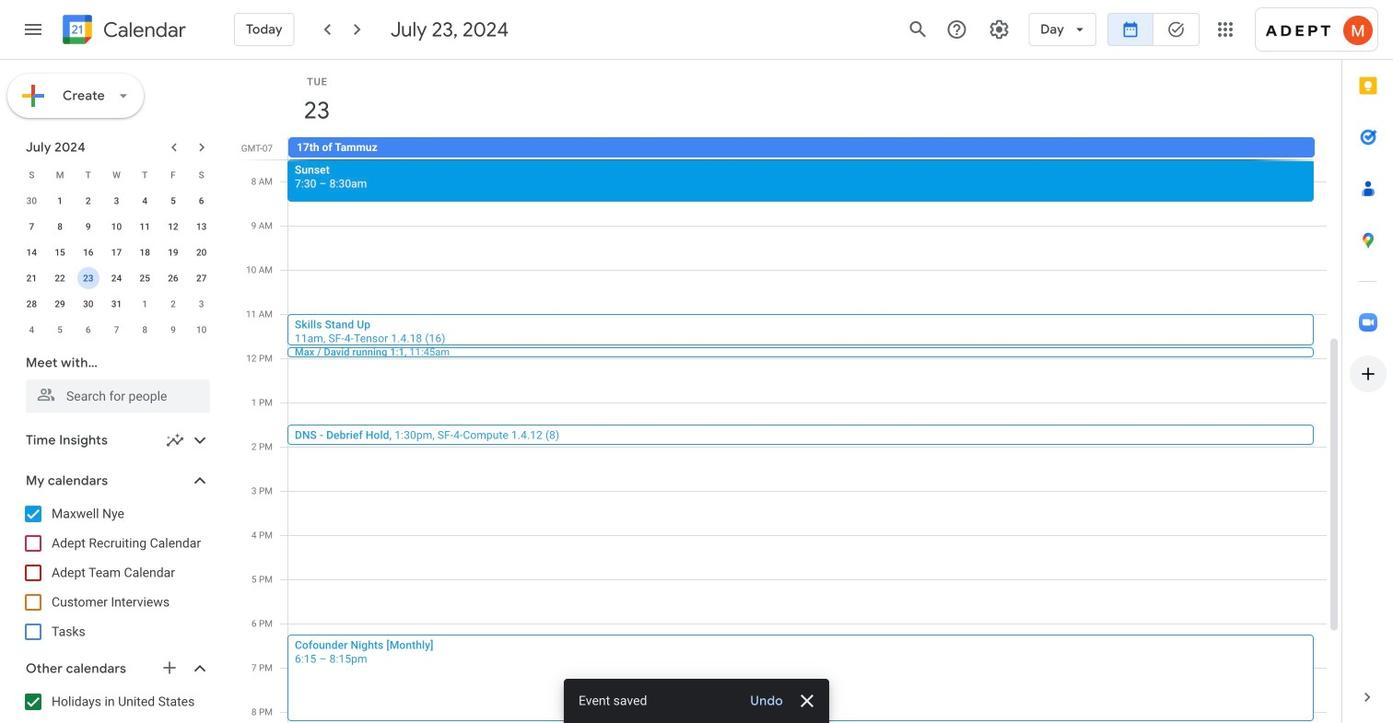 Task type: vqa. For each thing, say whether or not it's contained in the screenshot.
11:00am (1 hr)
no



Task type: locate. For each thing, give the bounding box(es) containing it.
10 element
[[106, 216, 128, 238]]

august 8 element
[[134, 319, 156, 341]]

august 7 element
[[106, 319, 128, 341]]

2 element
[[77, 190, 99, 212]]

21 element
[[21, 267, 43, 289]]

row group
[[18, 188, 216, 343]]

Search for people to meet text field
[[37, 380, 199, 413]]

add other calendars image
[[160, 659, 179, 677]]

3 element
[[106, 190, 128, 212]]

11 element
[[134, 216, 156, 238]]

23 element
[[77, 267, 99, 289]]

other calendars list
[[4, 688, 229, 724]]

13 element
[[190, 216, 213, 238]]

cell inside july 2024 grid
[[74, 265, 102, 291]]

august 4 element
[[21, 319, 43, 341]]

29 element
[[49, 293, 71, 315]]

16 element
[[77, 241, 99, 264]]

row
[[280, 137, 1342, 159], [18, 162, 216, 188], [18, 188, 216, 214], [18, 214, 216, 240], [18, 240, 216, 265], [18, 265, 216, 291], [18, 291, 216, 317], [18, 317, 216, 343]]

25 element
[[134, 267, 156, 289]]

9 element
[[77, 216, 99, 238]]

main drawer image
[[22, 18, 44, 41]]

15 element
[[49, 241, 71, 264]]

tab list
[[1343, 60, 1394, 672]]

27 element
[[190, 267, 213, 289]]

my calendars list
[[4, 500, 229, 647]]

cell
[[74, 265, 102, 291]]

12 element
[[162, 216, 184, 238]]

grid
[[236, 60, 1342, 724]]

heading
[[100, 19, 186, 41]]

1 element
[[49, 190, 71, 212]]

august 2 element
[[162, 293, 184, 315]]

heading inside calendar element
[[100, 19, 186, 41]]

7 element
[[21, 216, 43, 238]]

august 1 element
[[134, 293, 156, 315]]

None search field
[[0, 347, 229, 413]]



Task type: describe. For each thing, give the bounding box(es) containing it.
5 element
[[162, 190, 184, 212]]

august 5 element
[[49, 319, 71, 341]]

8 element
[[49, 216, 71, 238]]

july 2024 grid
[[18, 162, 216, 343]]

14 element
[[21, 241, 43, 264]]

19 element
[[162, 241, 184, 264]]

26 element
[[162, 267, 184, 289]]

30 element
[[77, 293, 99, 315]]

20 element
[[190, 241, 213, 264]]

june 30 element
[[21, 190, 43, 212]]

calendar element
[[59, 11, 186, 52]]

22 element
[[49, 267, 71, 289]]

settings menu image
[[988, 18, 1010, 41]]

24 element
[[106, 267, 128, 289]]

18 element
[[134, 241, 156, 264]]

6 element
[[190, 190, 213, 212]]

august 9 element
[[162, 319, 184, 341]]

august 6 element
[[77, 319, 99, 341]]

17 element
[[106, 241, 128, 264]]

31 element
[[106, 293, 128, 315]]

28 element
[[21, 293, 43, 315]]

4 element
[[134, 190, 156, 212]]

august 3 element
[[190, 293, 213, 315]]

tuesday, july 23 element
[[296, 89, 338, 132]]

august 10 element
[[190, 319, 213, 341]]



